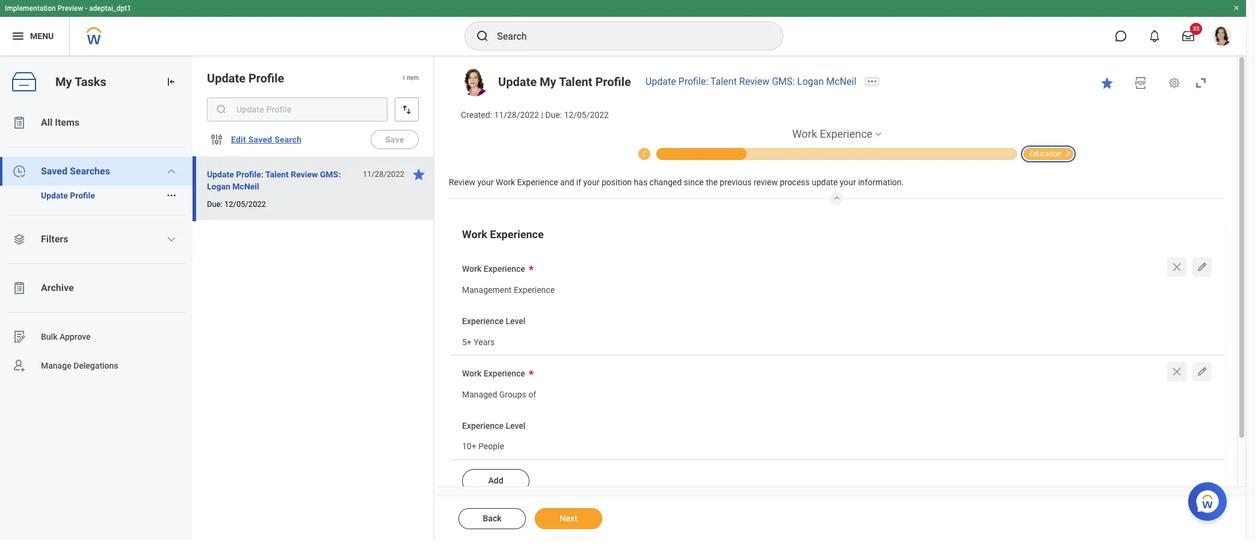 Task type: describe. For each thing, give the bounding box(es) containing it.
clipboard image for all items
[[12, 116, 26, 130]]

items
[[55, 117, 79, 128]]

if
[[577, 177, 582, 187]]

update inside "update profile: talent review gms: logan mcneil"
[[207, 170, 234, 179]]

inbox large image
[[1183, 30, 1195, 42]]

information.
[[858, 177, 904, 187]]

update profile inside button
[[41, 191, 95, 200]]

rename image
[[12, 330, 26, 344]]

chevron right image
[[1061, 147, 1076, 158]]

update profile: talent review gms: logan mcneil link
[[646, 76, 857, 87]]

menu banner
[[0, 0, 1247, 55]]

saved searches
[[41, 166, 110, 177]]

33 button
[[1176, 23, 1203, 49]]

preview
[[58, 4, 83, 13]]

since
[[684, 177, 704, 187]]

manage
[[41, 361, 71, 371]]

work experience region
[[449, 173, 1226, 523]]

2 your from the left
[[584, 177, 600, 187]]

5+
[[462, 337, 472, 347]]

edit
[[231, 135, 246, 144]]

add button
[[462, 470, 530, 494]]

manage delegations link
[[0, 352, 193, 380]]

edit saved search
[[231, 135, 302, 144]]

back
[[483, 514, 502, 524]]

searches
[[70, 166, 110, 177]]

gms: inside "update profile: talent review gms: logan mcneil"
[[320, 170, 341, 179]]

bulk approve link
[[0, 323, 193, 352]]

filters button
[[0, 225, 193, 254]]

star image
[[412, 167, 426, 182]]

1 horizontal spatial mcneil
[[827, 76, 857, 87]]

update up search icon
[[207, 71, 246, 85]]

managed
[[462, 390, 497, 400]]

edit image
[[1197, 261, 1209, 273]]

due: inside the item list 'element'
[[207, 200, 223, 209]]

1 your from the left
[[478, 177, 494, 187]]

list containing all items
[[0, 108, 193, 380]]

mcneil inside "update profile: talent review gms: logan mcneil"
[[233, 182, 259, 191]]

1 horizontal spatial talent
[[559, 75, 593, 89]]

1 horizontal spatial 11/28/2022
[[494, 110, 539, 120]]

1 horizontal spatial due:
[[546, 110, 562, 120]]

people
[[479, 442, 504, 452]]

work experience navigation
[[449, 127, 1226, 160]]

-
[[85, 4, 87, 13]]

saved inside dropdown button
[[41, 166, 67, 177]]

10+
[[462, 442, 477, 452]]

search image
[[476, 29, 490, 43]]

of
[[529, 390, 536, 400]]

perspective image
[[12, 232, 26, 247]]

configure image
[[209, 132, 224, 147]]

2 horizontal spatial talent
[[711, 76, 737, 87]]

33
[[1193, 25, 1200, 32]]

update inside my tasks element
[[41, 191, 68, 200]]

0 vertical spatial logan
[[798, 76, 824, 87]]

managed groups of
[[462, 390, 536, 400]]

user plus image
[[12, 359, 26, 373]]

my tasks
[[55, 74, 106, 89]]

management experience
[[462, 285, 555, 295]]

related actions image
[[166, 190, 177, 201]]

changed
[[650, 177, 682, 187]]

1
[[402, 75, 406, 81]]

level for years
[[506, 316, 526, 326]]

update my talent profile
[[498, 75, 631, 89]]

logan inside "update profile: talent review gms: logan mcneil"
[[207, 182, 230, 191]]

add
[[488, 476, 504, 486]]

experience level for 5+ years
[[462, 316, 526, 326]]

work experience up management experience 'text field'
[[462, 228, 544, 241]]

5+ Years text field
[[462, 330, 495, 351]]

next button
[[535, 509, 603, 530]]

groups
[[499, 390, 527, 400]]

management
[[462, 285, 512, 295]]

1 item
[[402, 75, 419, 81]]

edit image
[[1197, 366, 1209, 378]]

filters
[[41, 234, 68, 245]]

level for people
[[506, 421, 526, 431]]

update profile inside the item list 'element'
[[207, 71, 284, 85]]

experience level for 10+ people
[[462, 421, 526, 431]]

review your work experience and if your position has changed since the previous review process update your information.
[[449, 177, 904, 187]]

fullscreen image
[[1194, 76, 1209, 90]]

work experience button
[[793, 127, 873, 141]]



Task type: vqa. For each thing, say whether or not it's contained in the screenshot.
main content
no



Task type: locate. For each thing, give the bounding box(es) containing it.
0 vertical spatial level
[[506, 316, 526, 326]]

update down saved searches at the left top
[[41, 191, 68, 200]]

1 vertical spatial clipboard image
[[12, 281, 26, 296]]

experience level element up the add
[[462, 434, 504, 456]]

item list element
[[193, 55, 435, 541]]

|
[[541, 110, 543, 120]]

due:
[[546, 110, 562, 120], [207, 200, 223, 209]]

experience level element for management
[[462, 330, 495, 352]]

0 horizontal spatial saved
[[41, 166, 67, 177]]

work experience inside navigation
[[793, 127, 873, 140]]

0 vertical spatial experience level
[[462, 316, 526, 326]]

1 vertical spatial experience level element
[[462, 434, 504, 456]]

0 vertical spatial due:
[[546, 110, 562, 120]]

bulk
[[41, 332, 57, 342]]

chevron left image
[[637, 147, 652, 158]]

clipboard image left archive
[[12, 281, 26, 296]]

12/05/2022 inside the item list 'element'
[[224, 200, 266, 209]]

1 experience level element from the top
[[462, 330, 495, 352]]

work experience element
[[449, 218, 1226, 505], [462, 278, 555, 300], [462, 382, 536, 404]]

0 horizontal spatial gms:
[[320, 170, 341, 179]]

1 vertical spatial 12/05/2022
[[224, 200, 266, 209]]

1 vertical spatial 11/28/2022
[[363, 170, 404, 179]]

years
[[474, 337, 495, 347]]

1 vertical spatial update profile: talent review gms: logan mcneil
[[207, 170, 341, 191]]

menu button
[[0, 17, 69, 55]]

search image
[[215, 104, 228, 116]]

1 horizontal spatial gms:
[[772, 76, 795, 87]]

my tasks element
[[0, 55, 193, 541]]

1 vertical spatial mcneil
[[233, 182, 259, 191]]

experience level element down management
[[462, 330, 495, 352]]

profile: inside button
[[236, 170, 264, 179]]

profile logan mcneil image
[[1213, 26, 1232, 48]]

1 vertical spatial saved
[[41, 166, 67, 177]]

none text field inside the item list 'element'
[[207, 98, 388, 122]]

approve
[[60, 332, 91, 342]]

0 horizontal spatial 12/05/2022
[[224, 200, 266, 209]]

chevron up image
[[830, 192, 845, 202]]

review
[[754, 177, 778, 187]]

11/28/2022 left '|'
[[494, 110, 539, 120]]

the
[[706, 177, 718, 187]]

archive
[[41, 282, 74, 294]]

work experience element containing management experience
[[462, 278, 555, 300]]

2 horizontal spatial profile
[[596, 75, 631, 89]]

0 horizontal spatial profile:
[[236, 170, 264, 179]]

saved inside button
[[248, 135, 272, 144]]

education
[[1030, 150, 1062, 158]]

previous
[[720, 177, 752, 187]]

1 vertical spatial logan
[[207, 182, 230, 191]]

mcneil up 'due: 12/05/2022'
[[233, 182, 259, 191]]

my
[[55, 74, 72, 89], [540, 75, 557, 89]]

profile inside the item list 'element'
[[249, 71, 284, 85]]

None text field
[[207, 98, 388, 122]]

review inside work experience region
[[449, 177, 476, 187]]

experience level up people
[[462, 421, 526, 431]]

clipboard image inside all items button
[[12, 116, 26, 130]]

talent
[[559, 75, 593, 89], [711, 76, 737, 87], [265, 170, 289, 179]]

0 horizontal spatial due:
[[207, 200, 223, 209]]

update up 'due: 12/05/2022'
[[207, 170, 234, 179]]

0 horizontal spatial update profile
[[41, 191, 95, 200]]

experience level
[[462, 316, 526, 326], [462, 421, 526, 431]]

2 experience level from the top
[[462, 421, 526, 431]]

update up created: 11/28/2022 | due: 12/05/2022
[[498, 75, 537, 89]]

sort image
[[401, 104, 413, 116]]

1 horizontal spatial profile:
[[679, 76, 709, 87]]

1 vertical spatial level
[[506, 421, 526, 431]]

0 horizontal spatial your
[[478, 177, 494, 187]]

back button
[[459, 509, 526, 530]]

0 vertical spatial experience level element
[[462, 330, 495, 352]]

5+ years
[[462, 337, 495, 347]]

transformation import image
[[165, 76, 177, 88]]

position
[[602, 177, 632, 187]]

0 vertical spatial update profile
[[207, 71, 284, 85]]

clipboard image for archive
[[12, 281, 26, 296]]

due: 12/05/2022
[[207, 200, 266, 209]]

implementation
[[5, 4, 56, 13]]

my left tasks
[[55, 74, 72, 89]]

update profile: talent review gms: logan mcneil inside update profile: talent review gms: logan mcneil button
[[207, 170, 341, 191]]

0 vertical spatial gms:
[[772, 76, 795, 87]]

saved searches button
[[0, 157, 193, 186]]

close environment banner image
[[1233, 4, 1241, 11]]

notifications large image
[[1149, 30, 1161, 42]]

due: right related actions image
[[207, 200, 223, 209]]

all
[[41, 117, 53, 128]]

save
[[385, 135, 404, 144]]

all items button
[[0, 108, 193, 137]]

mcneil
[[827, 76, 857, 87], [233, 182, 259, 191]]

work inside popup button
[[793, 127, 817, 140]]

logan up 'due: 12/05/2022'
[[207, 182, 230, 191]]

0 horizontal spatial talent
[[265, 170, 289, 179]]

menu
[[30, 31, 54, 41]]

profile
[[249, 71, 284, 85], [596, 75, 631, 89], [70, 191, 95, 200]]

work experience up management
[[462, 264, 525, 274]]

10+ people
[[462, 442, 504, 452]]

level down groups
[[506, 421, 526, 431]]

review
[[740, 76, 770, 87], [291, 170, 318, 179], [449, 177, 476, 187]]

1 horizontal spatial 12/05/2022
[[564, 110, 609, 120]]

experience level element
[[462, 330, 495, 352], [462, 434, 504, 456]]

update profile down saved searches at the left top
[[41, 191, 95, 200]]

x image
[[1171, 366, 1183, 378]]

update profile up search icon
[[207, 71, 284, 85]]

and
[[560, 177, 574, 187]]

created:
[[461, 110, 492, 120]]

0 horizontal spatial 11/28/2022
[[363, 170, 404, 179]]

adeptai_dpt1
[[89, 4, 131, 13]]

2 horizontal spatial your
[[840, 177, 856, 187]]

2 experience level element from the top
[[462, 434, 504, 456]]

0 horizontal spatial logan
[[207, 182, 230, 191]]

experience level element containing 10+ people
[[462, 434, 504, 456]]

work experience
[[793, 127, 873, 140], [462, 228, 544, 241], [462, 264, 525, 274], [462, 369, 525, 379]]

0 vertical spatial mcneil
[[827, 76, 857, 87]]

work experience element containing work experience
[[449, 218, 1226, 505]]

gear image
[[1169, 77, 1181, 89]]

clock check image
[[12, 164, 26, 179]]

1 horizontal spatial my
[[540, 75, 557, 89]]

2 clipboard image from the top
[[12, 281, 26, 296]]

1 vertical spatial experience level
[[462, 421, 526, 431]]

talent inside "update profile: talent review gms: logan mcneil"
[[265, 170, 289, 179]]

manage delegations
[[41, 361, 118, 371]]

education button
[[1024, 147, 1076, 160]]

gms:
[[772, 76, 795, 87], [320, 170, 341, 179]]

0 vertical spatial update profile: talent review gms: logan mcneil
[[646, 76, 857, 87]]

x image
[[1171, 261, 1183, 273]]

review inside "update profile: talent review gms: logan mcneil"
[[291, 170, 318, 179]]

3 your from the left
[[840, 177, 856, 187]]

0 horizontal spatial review
[[291, 170, 318, 179]]

12/05/2022
[[564, 110, 609, 120], [224, 200, 266, 209]]

0 horizontal spatial mcneil
[[233, 182, 259, 191]]

saved right clock check image on the top of the page
[[41, 166, 67, 177]]

created: 11/28/2022 | due: 12/05/2022
[[461, 110, 609, 120]]

clipboard image inside archive button
[[12, 281, 26, 296]]

search
[[275, 135, 302, 144]]

experience inside popup button
[[820, 127, 873, 140]]

experience
[[820, 127, 873, 140], [517, 177, 558, 187], [490, 228, 544, 241], [484, 264, 525, 274], [514, 285, 555, 295], [462, 316, 504, 326], [484, 369, 525, 379], [462, 421, 504, 431]]

1 vertical spatial due:
[[207, 200, 223, 209]]

level down management experience in the bottom left of the page
[[506, 316, 526, 326]]

chevron down image
[[167, 167, 177, 176]]

1 experience level from the top
[[462, 316, 526, 326]]

has
[[634, 177, 648, 187]]

bulk approve
[[41, 332, 91, 342]]

experience level element for managed
[[462, 434, 504, 456]]

due: right '|'
[[546, 110, 562, 120]]

saved
[[248, 135, 272, 144], [41, 166, 67, 177]]

update profile
[[207, 71, 284, 85], [41, 191, 95, 200]]

Management Experience text field
[[462, 278, 555, 299]]

1 horizontal spatial update profile
[[207, 71, 284, 85]]

11/28/2022 left star image
[[363, 170, 404, 179]]

1 vertical spatial update profile
[[41, 191, 95, 200]]

1 horizontal spatial your
[[584, 177, 600, 187]]

tasks
[[75, 74, 106, 89]]

update profile: talent review gms: logan mcneil
[[646, 76, 857, 87], [207, 170, 341, 191]]

2 level from the top
[[506, 421, 526, 431]]

update profile: talent review gms: logan mcneil button
[[207, 167, 356, 194]]

10+ People text field
[[462, 435, 504, 456]]

edit saved search button
[[226, 128, 307, 152]]

Search Workday  search field
[[497, 23, 758, 49]]

implementation preview -   adeptai_dpt1
[[5, 4, 131, 13]]

1 vertical spatial profile:
[[236, 170, 264, 179]]

0 horizontal spatial profile
[[70, 191, 95, 200]]

experience level up years at the left bottom
[[462, 316, 526, 326]]

chevron down image
[[167, 235, 177, 244]]

justify image
[[11, 29, 25, 43]]

item
[[407, 75, 419, 81]]

all items
[[41, 117, 79, 128]]

1 horizontal spatial profile
[[249, 71, 284, 85]]

1 horizontal spatial update profile: talent review gms: logan mcneil
[[646, 76, 857, 87]]

experience inside 'text field'
[[514, 285, 555, 295]]

1 clipboard image from the top
[[12, 116, 26, 130]]

clipboard image
[[12, 116, 26, 130], [12, 281, 26, 296]]

my up '|'
[[540, 75, 557, 89]]

next
[[560, 514, 578, 524]]

star image
[[1100, 76, 1115, 90]]

1 level from the top
[[506, 316, 526, 326]]

0 vertical spatial profile:
[[679, 76, 709, 87]]

work
[[793, 127, 817, 140], [496, 177, 515, 187], [462, 228, 487, 241], [462, 264, 482, 274], [462, 369, 482, 379]]

Managed Groups of text field
[[462, 383, 536, 404]]

archive button
[[0, 274, 193, 303]]

experience level element containing 5+ years
[[462, 330, 495, 352]]

work experience element containing managed groups of
[[462, 382, 536, 404]]

work experience up managed groups of text box
[[462, 369, 525, 379]]

process
[[780, 177, 810, 187]]

update
[[207, 71, 246, 85], [498, 75, 537, 89], [646, 76, 676, 87], [207, 170, 234, 179], [41, 191, 68, 200]]

profile:
[[679, 76, 709, 87], [236, 170, 264, 179]]

delegations
[[74, 361, 118, 371]]

11/28/2022
[[494, 110, 539, 120], [363, 170, 404, 179]]

0 horizontal spatial my
[[55, 74, 72, 89]]

logan up work experience popup button
[[798, 76, 824, 87]]

your
[[478, 177, 494, 187], [584, 177, 600, 187], [840, 177, 856, 187]]

view printable version (pdf) image
[[1134, 76, 1148, 90]]

update
[[812, 177, 838, 187]]

1 horizontal spatial review
[[449, 177, 476, 187]]

profile inside button
[[70, 191, 95, 200]]

work experience up "update"
[[793, 127, 873, 140]]

12/05/2022 down update my talent profile in the top of the page
[[564, 110, 609, 120]]

update down search workday search box
[[646, 76, 676, 87]]

work experience element for 10+ people
[[462, 382, 536, 404]]

1 vertical spatial gms:
[[320, 170, 341, 179]]

update profile button
[[0, 186, 161, 205]]

saved right edit
[[248, 135, 272, 144]]

save button
[[371, 130, 419, 149]]

level
[[506, 316, 526, 326], [506, 421, 526, 431]]

work experience element for 5+ years
[[462, 278, 555, 300]]

employee's photo (logan mcneil) image
[[461, 69, 489, 96]]

0 horizontal spatial update profile: talent review gms: logan mcneil
[[207, 170, 341, 191]]

12/05/2022 down update profile: talent review gms: logan mcneil button
[[224, 200, 266, 209]]

0 vertical spatial 11/28/2022
[[494, 110, 539, 120]]

0 vertical spatial clipboard image
[[12, 116, 26, 130]]

0 vertical spatial 12/05/2022
[[564, 110, 609, 120]]

logan
[[798, 76, 824, 87], [207, 182, 230, 191]]

11/28/2022 inside the item list 'element'
[[363, 170, 404, 179]]

mcneil up work experience popup button
[[827, 76, 857, 87]]

clipboard image left all
[[12, 116, 26, 130]]

2 horizontal spatial review
[[740, 76, 770, 87]]

list
[[0, 108, 193, 380]]

1 horizontal spatial saved
[[248, 135, 272, 144]]

0 vertical spatial saved
[[248, 135, 272, 144]]

1 horizontal spatial logan
[[798, 76, 824, 87]]



